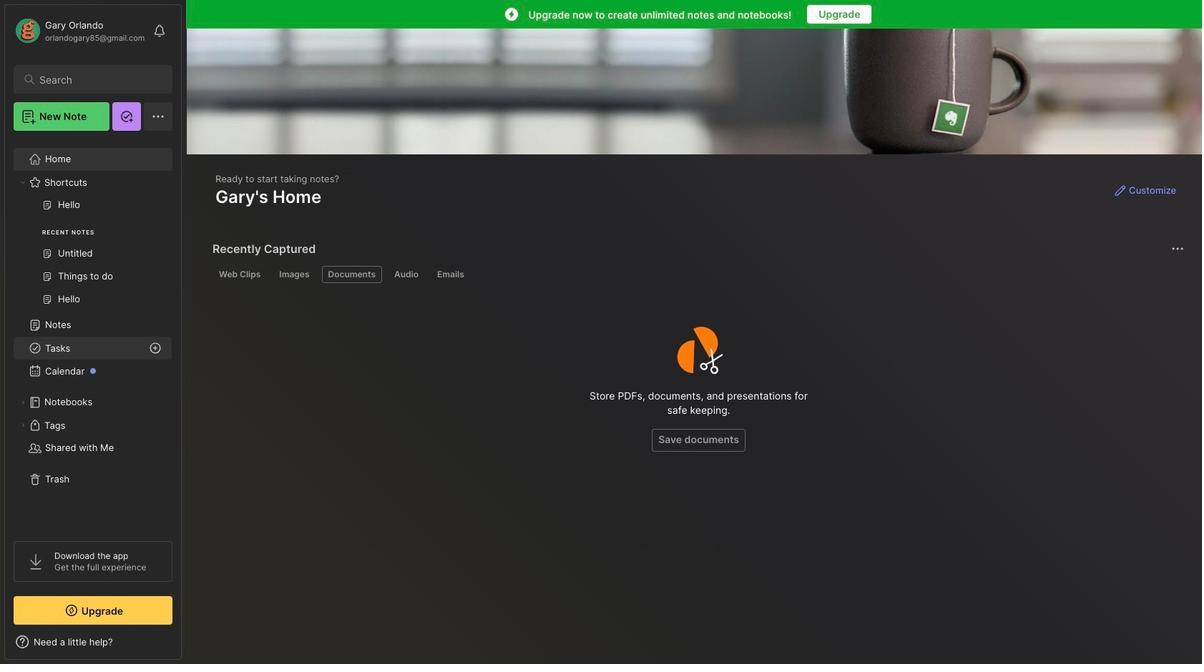 Task type: vqa. For each thing, say whether or not it's contained in the screenshot.
YOU
no



Task type: describe. For each thing, give the bounding box(es) containing it.
1 tab from the left
[[213, 266, 267, 283]]

expand tags image
[[19, 421, 27, 430]]

5 tab from the left
[[431, 266, 471, 283]]

More actions field
[[1168, 239, 1188, 259]]

2 tab from the left
[[273, 266, 316, 283]]

WHAT'S NEW field
[[5, 631, 181, 654]]

Search text field
[[39, 73, 160, 87]]

group inside tree
[[14, 194, 172, 320]]

main element
[[0, 0, 186, 665]]

tree inside main element
[[5, 140, 181, 529]]

click to collapse image
[[181, 638, 191, 655]]

4 tab from the left
[[388, 266, 425, 283]]



Task type: locate. For each thing, give the bounding box(es) containing it.
None search field
[[39, 71, 160, 88]]

tab
[[213, 266, 267, 283], [273, 266, 316, 283], [322, 266, 382, 283], [388, 266, 425, 283], [431, 266, 471, 283]]

tab list
[[213, 266, 1182, 283]]

expand notebooks image
[[19, 399, 27, 407]]

group
[[14, 194, 172, 320]]

tree
[[5, 140, 181, 529]]

3 tab from the left
[[322, 266, 382, 283]]

none search field inside main element
[[39, 71, 160, 88]]

Account field
[[14, 16, 145, 45]]

more actions image
[[1169, 240, 1186, 258]]



